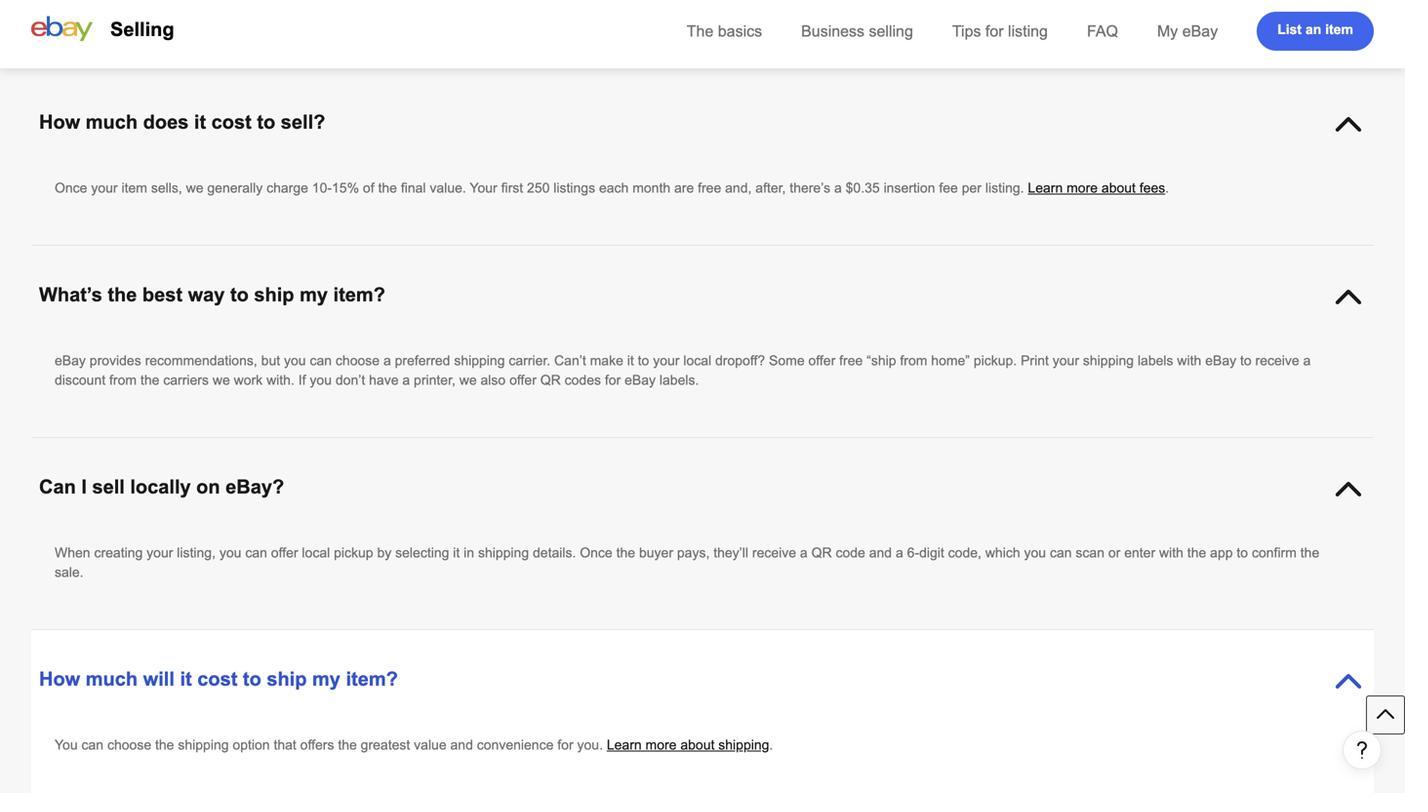 Task type: describe. For each thing, give the bounding box(es) containing it.
does
[[143, 111, 189, 133]]

2 vertical spatial for
[[557, 738, 573, 753]]

code,
[[948, 545, 982, 561]]

1 vertical spatial my
[[312, 668, 340, 690]]

the left the app
[[1187, 545, 1206, 561]]

receive inside when creating your listing, you can offer local pickup by selecting it in shipping details. once the buyer pays, they'll receive a qr code and a 6-digit code, which you can scan or enter with the app to confirm the sale.
[[752, 545, 796, 561]]

discount
[[55, 373, 106, 388]]

have
[[369, 373, 399, 388]]

it inside when creating your listing, you can offer local pickup by selecting it in shipping details. once the buyer pays, they'll receive a qr code and a 6-digit code, which you can scan or enter with the app to confirm the sale.
[[453, 545, 460, 561]]

choose inside ebay provides recommendations, but you can choose a preferred shipping carrier. can't make it to your local dropoff? some offer free "ship from home" pickup. print your shipping labels with ebay to receive a discount from the carriers we work with. if you don't have a printer, we also offer qr codes for ebay labels.
[[336, 353, 380, 368]]

with.
[[266, 373, 295, 388]]

learn more about shipping link
[[607, 738, 769, 753]]

what's
[[39, 284, 102, 305]]

0 vertical spatial from
[[900, 353, 927, 368]]

receive inside ebay provides recommendations, but you can choose a preferred shipping carrier. can't make it to your local dropoff? some offer free "ship from home" pickup. print your shipping labels with ebay to receive a discount from the carriers we work with. if you don't have a printer, we also offer qr codes for ebay labels.
[[1255, 353, 1299, 368]]

enter
[[1124, 545, 1155, 561]]

item for an
[[1325, 22, 1353, 37]]

can't
[[554, 353, 586, 368]]

convenience
[[477, 738, 554, 753]]

it right does
[[194, 111, 206, 133]]

free for offer
[[839, 353, 863, 368]]

each
[[599, 181, 629, 196]]

shipping inside when creating your listing, you can offer local pickup by selecting it in shipping details. once the buyer pays, they'll receive a qr code and a 6-digit code, which you can scan or enter with the app to confirm the sale.
[[478, 545, 529, 561]]

selling
[[110, 19, 174, 40]]

final
[[401, 181, 426, 196]]

ebay right my
[[1182, 22, 1218, 40]]

what's the best way to ship my item?
[[39, 284, 385, 305]]

0 horizontal spatial about
[[680, 738, 715, 753]]

dropoff?
[[715, 353, 765, 368]]

ebay up discount
[[55, 353, 86, 368]]

your up labels.
[[653, 353, 680, 368]]

ebay left labels.
[[625, 373, 656, 388]]

my ebay
[[1157, 22, 1218, 40]]

to right labels
[[1240, 353, 1252, 368]]

per
[[962, 181, 982, 196]]

can
[[39, 476, 76, 498]]

buyer
[[639, 545, 673, 561]]

ebay right labels
[[1205, 353, 1236, 368]]

preferred
[[395, 353, 450, 368]]

when
[[55, 545, 90, 561]]

to inside when creating your listing, you can offer local pickup by selecting it in shipping details. once the buyer pays, they'll receive a qr code and a 6-digit code, which you can scan or enter with the app to confirm the sale.
[[1237, 545, 1248, 561]]

charge
[[266, 181, 308, 196]]

the down will
[[155, 738, 174, 753]]

with inside ebay provides recommendations, but you can choose a preferred shipping carrier. can't make it to your local dropoff? some offer free "ship from home" pickup. print your shipping labels with ebay to receive a discount from the carriers we work with. if you don't have a printer, we also offer qr codes for ebay labels.
[[1177, 353, 1201, 368]]

and,
[[725, 181, 752, 196]]

listing.
[[985, 181, 1024, 196]]

my ebay link
[[1157, 22, 1218, 40]]

work
[[234, 373, 263, 388]]

tips
[[952, 22, 981, 40]]

0 vertical spatial for
[[985, 22, 1004, 40]]

to up option
[[243, 668, 261, 690]]

1 horizontal spatial we
[[213, 373, 230, 388]]

sells,
[[151, 181, 182, 196]]

you.
[[577, 738, 603, 753]]

fees
[[1140, 181, 1165, 196]]

if
[[298, 373, 306, 388]]

business
[[801, 22, 865, 40]]

of
[[363, 181, 374, 196]]

"ship
[[867, 353, 896, 368]]

to right make
[[638, 353, 649, 368]]

how much does it cost to sell?
[[39, 111, 325, 133]]

home"
[[931, 353, 970, 368]]

once inside when creating your listing, you can offer local pickup by selecting it in shipping details. once the buyer pays, they'll receive a qr code and a 6-digit code, which you can scan or enter with the app to confirm the sale.
[[580, 545, 613, 561]]

details.
[[533, 545, 576, 561]]

can i sell locally on ebay?
[[39, 476, 284, 498]]

how much will it cost to ship my item?
[[39, 668, 398, 690]]

value
[[414, 738, 447, 753]]

1 vertical spatial and
[[450, 738, 473, 753]]

the
[[687, 22, 714, 40]]

1 horizontal spatial faq
[[1087, 22, 1118, 40]]

listing
[[1008, 22, 1048, 40]]

make
[[590, 353, 623, 368]]

you right listing,
[[219, 545, 241, 561]]

pickup.
[[974, 353, 1017, 368]]

don't
[[336, 373, 365, 388]]

0 vertical spatial more
[[1067, 181, 1098, 196]]

sell?
[[281, 111, 325, 133]]

by
[[377, 545, 392, 561]]

you up "if"
[[284, 353, 306, 368]]

that
[[274, 738, 296, 753]]

how for how much will it cost to ship my item?
[[39, 668, 80, 690]]

with inside when creating your listing, you can offer local pickup by selecting it in shipping details. once the buyer pays, they'll receive a qr code and a 6-digit code, which you can scan or enter with the app to confirm the sale.
[[1159, 545, 1184, 561]]

carrier.
[[509, 353, 551, 368]]

15%
[[332, 181, 359, 196]]

carriers
[[163, 373, 209, 388]]

ebay provides recommendations, but you can choose a preferred shipping carrier. can't make it to your local dropoff? some offer free "ship from home" pickup. print your shipping labels with ebay to receive a discount from the carriers we work with. if you don't have a printer, we also offer qr codes for ebay labels.
[[55, 353, 1311, 388]]

value.
[[430, 181, 466, 196]]

they'll
[[714, 545, 748, 561]]

2 horizontal spatial offer
[[808, 353, 836, 368]]

250
[[527, 181, 550, 196]]

which
[[985, 545, 1020, 561]]

after,
[[756, 181, 786, 196]]

the right of
[[378, 181, 397, 196]]

can right you
[[81, 738, 104, 753]]

when creating your listing, you can offer local pickup by selecting it in shipping details. once the buyer pays, they'll receive a qr code and a 6-digit code, which you can scan or enter with the app to confirm the sale.
[[55, 545, 1319, 580]]

it right will
[[180, 668, 192, 690]]

printer,
[[414, 373, 456, 388]]

basics
[[718, 22, 762, 40]]

0 vertical spatial once
[[55, 181, 87, 196]]

1 horizontal spatial offer
[[509, 373, 537, 388]]

0 vertical spatial my
[[300, 284, 328, 305]]

you
[[55, 738, 78, 753]]

0 vertical spatial item?
[[333, 284, 385, 305]]

it inside ebay provides recommendations, but you can choose a preferred shipping carrier. can't make it to your local dropoff? some offer free "ship from home" pickup. print your shipping labels with ebay to receive a discount from the carriers we work with. if you don't have a printer, we also offer qr codes for ebay labels.
[[627, 353, 634, 368]]

can inside ebay provides recommendations, but you can choose a preferred shipping carrier. can't make it to your local dropoff? some offer free "ship from home" pickup. print your shipping labels with ebay to receive a discount from the carriers we work with. if you don't have a printer, we also offer qr codes for ebay labels.
[[310, 353, 332, 368]]

1 horizontal spatial about
[[1102, 181, 1136, 196]]

the right the confirm
[[1300, 545, 1319, 561]]

are
[[674, 181, 694, 196]]

the basics
[[687, 22, 762, 40]]



Task type: locate. For each thing, give the bounding box(es) containing it.
1 horizontal spatial learn
[[1028, 181, 1063, 196]]

it right make
[[627, 353, 634, 368]]

0 horizontal spatial learn
[[607, 738, 642, 753]]

1 vertical spatial with
[[1159, 545, 1184, 561]]

faq left my
[[1087, 22, 1118, 40]]

0 horizontal spatial and
[[450, 738, 473, 753]]

list an item link
[[1257, 12, 1374, 51]]

1 horizontal spatial qr
[[811, 545, 832, 561]]

the inside ebay provides recommendations, but you can choose a preferred shipping carrier. can't make it to your local dropoff? some offer free "ship from home" pickup. print your shipping labels with ebay to receive a discount from the carriers we work with. if you don't have a printer, we also offer qr codes for ebay labels.
[[140, 373, 159, 388]]

offer
[[808, 353, 836, 368], [509, 373, 537, 388], [271, 545, 298, 561]]

can left scan
[[1050, 545, 1072, 561]]

your right print
[[1053, 353, 1079, 368]]

1 horizontal spatial from
[[900, 353, 927, 368]]

selling
[[869, 22, 913, 40]]

once left sells,
[[55, 181, 87, 196]]

item? up greatest
[[346, 668, 398, 690]]

the left buyer at the bottom
[[616, 545, 635, 561]]

0 vertical spatial and
[[869, 545, 892, 561]]

local inside when creating your listing, you can offer local pickup by selecting it in shipping details. once the buyer pays, they'll receive a qr code and a 6-digit code, which you can scan or enter with the app to confirm the sale.
[[302, 545, 330, 561]]

pickup
[[334, 545, 373, 561]]

1 vertical spatial how
[[39, 668, 80, 690]]

listing,
[[177, 545, 216, 561]]

will
[[143, 668, 175, 690]]

qr left code
[[811, 545, 832, 561]]

and right code
[[869, 545, 892, 561]]

1 vertical spatial offer
[[509, 373, 537, 388]]

my
[[1157, 22, 1178, 40]]

0 horizontal spatial from
[[109, 373, 137, 388]]

an
[[1306, 22, 1322, 37]]

1 vertical spatial for
[[605, 373, 621, 388]]

0 vertical spatial about
[[1102, 181, 1136, 196]]

0 horizontal spatial free
[[698, 181, 721, 196]]

it
[[194, 111, 206, 133], [627, 353, 634, 368], [453, 545, 460, 561], [180, 668, 192, 690]]

2 vertical spatial offer
[[271, 545, 298, 561]]

1 vertical spatial once
[[580, 545, 613, 561]]

to right the app
[[1237, 545, 1248, 561]]

cost right does
[[211, 111, 252, 133]]

free right are
[[698, 181, 721, 196]]

local left pickup
[[302, 545, 330, 561]]

fee
[[939, 181, 958, 196]]

app
[[1210, 545, 1233, 561]]

0 horizontal spatial faq
[[31, 2, 103, 41]]

2 how from the top
[[39, 668, 80, 690]]

0 horizontal spatial local
[[302, 545, 330, 561]]

10-
[[312, 181, 332, 196]]

free for are
[[698, 181, 721, 196]]

item? up don't
[[333, 284, 385, 305]]

you right "if"
[[310, 373, 332, 388]]

0 vertical spatial cost
[[211, 111, 252, 133]]

0 horizontal spatial receive
[[752, 545, 796, 561]]

to
[[257, 111, 275, 133], [230, 284, 249, 305], [638, 353, 649, 368], [1240, 353, 1252, 368], [1237, 545, 1248, 561], [243, 668, 261, 690]]

once your item sells, we generally charge 10-15% of the final value. your first 250 listings each month are free and, after, there's a $0.35 insertion fee per listing. learn more about fees .
[[55, 181, 1169, 196]]

list
[[1277, 22, 1302, 37]]

choose
[[336, 353, 380, 368], [107, 738, 151, 753]]

code
[[836, 545, 865, 561]]

month
[[633, 181, 670, 196]]

we left also
[[459, 373, 477, 388]]

0 horizontal spatial offer
[[271, 545, 298, 561]]

0 vertical spatial learn
[[1028, 181, 1063, 196]]

0 vertical spatial qr
[[540, 373, 561, 388]]

your
[[470, 181, 497, 196]]

best
[[142, 284, 183, 305]]

1 horizontal spatial once
[[580, 545, 613, 561]]

1 horizontal spatial item
[[1325, 22, 1353, 37]]

much
[[86, 111, 138, 133], [86, 668, 138, 690]]

for right tips
[[985, 22, 1004, 40]]

cost for does
[[211, 111, 252, 133]]

0 vertical spatial offer
[[808, 353, 836, 368]]

can right but
[[310, 353, 332, 368]]

1 vertical spatial choose
[[107, 738, 151, 753]]

to left sell?
[[257, 111, 275, 133]]

sell
[[92, 476, 125, 498]]

ship up that
[[267, 668, 307, 690]]

but
[[261, 353, 280, 368]]

0 horizontal spatial for
[[557, 738, 573, 753]]

1 horizontal spatial receive
[[1255, 353, 1299, 368]]

choose right you
[[107, 738, 151, 753]]

learn right listing.
[[1028, 181, 1063, 196]]

listings
[[554, 181, 595, 196]]

digit
[[919, 545, 944, 561]]

how for how much does it cost to sell?
[[39, 111, 80, 133]]

ship up but
[[254, 284, 294, 305]]

with
[[1177, 353, 1201, 368], [1159, 545, 1184, 561]]

offer right some
[[808, 353, 836, 368]]

more right you.
[[646, 738, 677, 753]]

selecting
[[395, 545, 449, 561]]

option
[[233, 738, 270, 753]]

for left you.
[[557, 738, 573, 753]]

for down make
[[605, 373, 621, 388]]

1 vertical spatial item
[[121, 181, 147, 196]]

0 horizontal spatial .
[[769, 738, 773, 753]]

free left "ship
[[839, 353, 863, 368]]

local inside ebay provides recommendations, but you can choose a preferred shipping carrier. can't make it to your local dropoff? some offer free "ship from home" pickup. print your shipping labels with ebay to receive a discount from the carriers we work with. if you don't have a printer, we also offer qr codes for ebay labels.
[[683, 353, 711, 368]]

1 horizontal spatial for
[[605, 373, 621, 388]]

and right value at the bottom of page
[[450, 738, 473, 753]]

much for does
[[86, 111, 138, 133]]

sale.
[[55, 565, 84, 580]]

1 vertical spatial qr
[[811, 545, 832, 561]]

labels
[[1138, 353, 1173, 368]]

free inside ebay provides recommendations, but you can choose a preferred shipping carrier. can't make it to your local dropoff? some offer free "ship from home" pickup. print your shipping labels with ebay to receive a discount from the carriers we work with. if you don't have a printer, we also offer qr codes for ebay labels.
[[839, 353, 863, 368]]

for
[[985, 22, 1004, 40], [605, 373, 621, 388], [557, 738, 573, 753]]

2 horizontal spatial we
[[459, 373, 477, 388]]

0 vertical spatial ship
[[254, 284, 294, 305]]

0 horizontal spatial once
[[55, 181, 87, 196]]

1 vertical spatial .
[[769, 738, 773, 753]]

1 horizontal spatial and
[[869, 545, 892, 561]]

1 horizontal spatial choose
[[336, 353, 380, 368]]

way
[[188, 284, 225, 305]]

0 vertical spatial .
[[1165, 181, 1169, 196]]

0 vertical spatial receive
[[1255, 353, 1299, 368]]

offer down carrier.
[[509, 373, 537, 388]]

qr inside ebay provides recommendations, but you can choose a preferred shipping carrier. can't make it to your local dropoff? some offer free "ship from home" pickup. print your shipping labels with ebay to receive a discount from the carriers we work with. if you don't have a printer, we also offer qr codes for ebay labels.
[[540, 373, 561, 388]]

1 vertical spatial cost
[[197, 668, 237, 690]]

6-
[[907, 545, 919, 561]]

the left best
[[108, 284, 137, 305]]

pays,
[[677, 545, 710, 561]]

0 horizontal spatial we
[[186, 181, 203, 196]]

$0.35
[[846, 181, 880, 196]]

1 vertical spatial receive
[[752, 545, 796, 561]]

faq link
[[1087, 22, 1118, 40]]

creating
[[94, 545, 143, 561]]

in
[[464, 545, 474, 561]]

some
[[769, 353, 805, 368]]

1 how from the top
[[39, 111, 80, 133]]

with right enter at the right
[[1159, 545, 1184, 561]]

0 horizontal spatial more
[[646, 738, 677, 753]]

0 horizontal spatial item
[[121, 181, 147, 196]]

my up offers
[[312, 668, 340, 690]]

learn
[[1028, 181, 1063, 196], [607, 738, 642, 753]]

to right way
[[230, 284, 249, 305]]

and inside when creating your listing, you can offer local pickup by selecting it in shipping details. once the buyer pays, they'll receive a qr code and a 6-digit code, which you can scan or enter with the app to confirm the sale.
[[869, 545, 892, 561]]

we right sells,
[[186, 181, 203, 196]]

1 vertical spatial item?
[[346, 668, 398, 690]]

scan
[[1076, 545, 1105, 561]]

the basics link
[[687, 22, 762, 40]]

from down provides
[[109, 373, 137, 388]]

local up labels.
[[683, 353, 711, 368]]

1 vertical spatial ship
[[267, 668, 307, 690]]

much for will
[[86, 668, 138, 690]]

0 horizontal spatial choose
[[107, 738, 151, 753]]

my up "if"
[[300, 284, 328, 305]]

you can choose the shipping option that offers the greatest value and convenience for you. learn more about shipping .
[[55, 738, 773, 753]]

labels.
[[660, 373, 699, 388]]

cost for will
[[197, 668, 237, 690]]

we left work at the left of the page
[[213, 373, 230, 388]]

1 much from the top
[[86, 111, 138, 133]]

1 horizontal spatial .
[[1165, 181, 1169, 196]]

item right an
[[1325, 22, 1353, 37]]

choose up don't
[[336, 353, 380, 368]]

0 vertical spatial much
[[86, 111, 138, 133]]

faq
[[31, 2, 103, 41], [1087, 22, 1118, 40]]

qr inside when creating your listing, you can offer local pickup by selecting it in shipping details. once the buyer pays, they'll receive a qr code and a 6-digit code, which you can scan or enter with the app to confirm the sale.
[[811, 545, 832, 561]]

learn more about fees link
[[1028, 181, 1165, 196]]

offer left pickup
[[271, 545, 298, 561]]

0 vertical spatial item
[[1325, 22, 1353, 37]]

item
[[1325, 22, 1353, 37], [121, 181, 147, 196]]

.
[[1165, 181, 1169, 196], [769, 738, 773, 753]]

1 vertical spatial more
[[646, 738, 677, 753]]

1 horizontal spatial more
[[1067, 181, 1098, 196]]

for inside ebay provides recommendations, but you can choose a preferred shipping carrier. can't make it to your local dropoff? some offer free "ship from home" pickup. print your shipping labels with ebay to receive a discount from the carriers we work with. if you don't have a printer, we also offer qr codes for ebay labels.
[[605, 373, 621, 388]]

1 vertical spatial from
[[109, 373, 137, 388]]

0 vertical spatial choose
[[336, 353, 380, 368]]

the right offers
[[338, 738, 357, 753]]

2 much from the top
[[86, 668, 138, 690]]

with right labels
[[1177, 353, 1201, 368]]

free
[[698, 181, 721, 196], [839, 353, 863, 368]]

business selling
[[801, 22, 913, 40]]

confirm
[[1252, 545, 1297, 561]]

faq left selling at the left of page
[[31, 2, 103, 41]]

0 vertical spatial local
[[683, 353, 711, 368]]

2 horizontal spatial for
[[985, 22, 1004, 40]]

1 vertical spatial local
[[302, 545, 330, 561]]

more left "fees"
[[1067, 181, 1098, 196]]

0 vertical spatial how
[[39, 111, 80, 133]]

shipping
[[454, 353, 505, 368], [1083, 353, 1134, 368], [478, 545, 529, 561], [178, 738, 229, 753], [718, 738, 769, 753]]

ebay?
[[226, 476, 284, 498]]

also
[[481, 373, 506, 388]]

from right "ship
[[900, 353, 927, 368]]

the
[[378, 181, 397, 196], [108, 284, 137, 305], [140, 373, 159, 388], [616, 545, 635, 561], [1187, 545, 1206, 561], [1300, 545, 1319, 561], [155, 738, 174, 753], [338, 738, 357, 753]]

your inside when creating your listing, you can offer local pickup by selecting it in shipping details. once the buyer pays, they'll receive a qr code and a 6-digit code, which you can scan or enter with the app to confirm the sale.
[[147, 545, 173, 561]]

we
[[186, 181, 203, 196], [213, 373, 230, 388], [459, 373, 477, 388]]

greatest
[[361, 738, 410, 753]]

learn right you.
[[607, 738, 642, 753]]

1 vertical spatial about
[[680, 738, 715, 753]]

item left sells,
[[121, 181, 147, 196]]

1 vertical spatial learn
[[607, 738, 642, 753]]

or
[[1108, 545, 1121, 561]]

1 vertical spatial free
[[839, 353, 863, 368]]

qr down can't
[[540, 373, 561, 388]]

offer inside when creating your listing, you can offer local pickup by selecting it in shipping details. once the buyer pays, they'll receive a qr code and a 6-digit code, which you can scan or enter with the app to confirm the sale.
[[271, 545, 298, 561]]

you right 'which'
[[1024, 545, 1046, 561]]

i
[[81, 476, 87, 498]]

list an item
[[1277, 22, 1353, 37]]

help, opens dialogs image
[[1352, 740, 1372, 760]]

much left does
[[86, 111, 138, 133]]

first
[[501, 181, 523, 196]]

recommendations,
[[145, 353, 257, 368]]

on
[[196, 476, 220, 498]]

much left will
[[86, 668, 138, 690]]

your left listing,
[[147, 545, 173, 561]]

can right listing,
[[245, 545, 267, 561]]

0 vertical spatial with
[[1177, 353, 1201, 368]]

qr
[[540, 373, 561, 388], [811, 545, 832, 561]]

1 horizontal spatial local
[[683, 353, 711, 368]]

your
[[91, 181, 118, 196], [653, 353, 680, 368], [1053, 353, 1079, 368], [147, 545, 173, 561]]

0 vertical spatial free
[[698, 181, 721, 196]]

cost right will
[[197, 668, 237, 690]]

item inside list an item link
[[1325, 22, 1353, 37]]

the left carriers
[[140, 373, 159, 388]]

1 vertical spatial much
[[86, 668, 138, 690]]

and
[[869, 545, 892, 561], [450, 738, 473, 753]]

your left sells,
[[91, 181, 118, 196]]

once right details.
[[580, 545, 613, 561]]

there's
[[790, 181, 830, 196]]

item for your
[[121, 181, 147, 196]]

1 horizontal spatial free
[[839, 353, 863, 368]]

0 horizontal spatial qr
[[540, 373, 561, 388]]

it left in
[[453, 545, 460, 561]]



Task type: vqa. For each thing, say whether or not it's contained in the screenshot.
the right Local
yes



